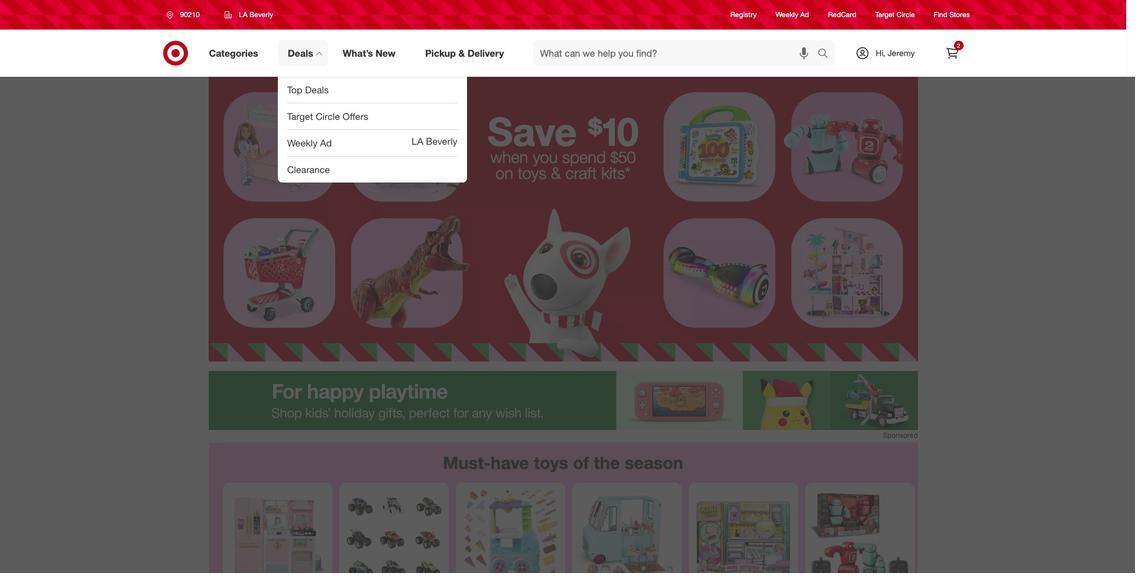 Task type: describe. For each thing, give the bounding box(es) containing it.
season
[[625, 452, 684, 474]]

beverly inside dropdown button
[[250, 10, 273, 19]]

delivery
[[468, 47, 504, 59]]

jeremy
[[888, 48, 915, 58]]

target for target circle offers
[[287, 110, 313, 122]]

pickup & delivery
[[425, 47, 504, 59]]

when you spend $50 on toys & craft kits*
[[491, 147, 636, 183]]

find stores
[[934, 10, 970, 19]]

top deals link
[[278, 77, 467, 103]]

90210
[[180, 10, 200, 19]]

what's new link
[[333, 40, 411, 66]]

disney princess style collection fresh prep gourmet kitchen image
[[227, 488, 327, 574]]

1 horizontal spatial ad
[[801, 10, 809, 19]]

1 horizontal spatial weekly
[[776, 10, 799, 19]]

the
[[594, 452, 620, 474]]

fao schwarz robot knockout remote control boxing set image
[[810, 488, 910, 574]]

offers
[[343, 110, 368, 122]]

kits*
[[602, 163, 631, 183]]

clearance
[[287, 164, 330, 175]]

monster jam 1:64 scale monster truck diecast 9pk image
[[344, 488, 444, 574]]

clearance link
[[278, 157, 467, 183]]

0 horizontal spatial &
[[459, 47, 465, 59]]

new
[[376, 47, 396, 59]]

1 horizontal spatial la beverly
[[412, 135, 458, 147]]

carousel region
[[208, 443, 918, 574]]

save
[[488, 107, 577, 155]]

craft
[[566, 163, 597, 183]]

& inside the when you spend $50 on toys & craft kits*
[[551, 163, 561, 183]]

top deals
[[287, 84, 329, 96]]

categories
[[209, 47, 258, 59]]

0 horizontal spatial weekly ad
[[287, 137, 332, 149]]

find stores link
[[934, 10, 970, 20]]

target circle link
[[876, 10, 915, 20]]

2
[[957, 42, 961, 49]]

la beverly inside dropdown button
[[239, 10, 273, 19]]

advertisement region
[[208, 371, 918, 430]]

target circle offers link
[[278, 103, 467, 130]]

search button
[[813, 40, 841, 69]]

categories link
[[199, 40, 273, 66]]

search
[[813, 48, 841, 60]]

deals inside 'top deals' link
[[305, 84, 329, 96]]

spend
[[562, 147, 606, 167]]

must-
[[443, 452, 491, 474]]

deals link
[[278, 40, 328, 66]]

sponsored
[[883, 431, 918, 440]]

of
[[573, 452, 589, 474]]

what's new
[[343, 47, 396, 59]]

our generation sweet stop ice cream truck with electronics for 18" dolls - light blue image
[[577, 488, 677, 574]]

0 vertical spatial weekly ad
[[776, 10, 809, 19]]

target circle offers
[[287, 110, 368, 122]]

90210 button
[[159, 4, 212, 25]]



Task type: locate. For each thing, give the bounding box(es) containing it.
target down the 'top'
[[287, 110, 313, 122]]

weekly
[[776, 10, 799, 19], [287, 137, 318, 149]]

registry
[[731, 10, 757, 19]]

What can we help you find? suggestions appear below search field
[[533, 40, 821, 66]]

1 horizontal spatial la
[[412, 135, 423, 147]]

1 horizontal spatial beverly
[[426, 135, 458, 147]]

1 vertical spatial circle
[[316, 110, 340, 122]]

toys right on
[[518, 163, 547, 183]]

when
[[491, 147, 528, 167]]

target circle
[[876, 10, 915, 19]]

0 vertical spatial toys
[[518, 163, 547, 183]]

1 vertical spatial la beverly
[[412, 135, 458, 147]]

0 horizontal spatial circle
[[316, 110, 340, 122]]

& left craft
[[551, 163, 561, 183]]

target up the hi,
[[876, 10, 895, 19]]

ad left redcard
[[801, 10, 809, 19]]

pickup & delivery link
[[415, 40, 519, 66]]

1 vertical spatial la
[[412, 135, 423, 147]]

on
[[496, 163, 513, 183]]

0 horizontal spatial beverly
[[250, 10, 273, 19]]

0 vertical spatial la
[[239, 10, 248, 19]]

weekly up clearance at the top left
[[287, 137, 318, 149]]

toys left of
[[534, 452, 568, 474]]

deals up the 'top'
[[288, 47, 313, 59]]

hi, jeremy
[[876, 48, 915, 58]]

1 vertical spatial &
[[551, 163, 561, 183]]

circle left find
[[897, 10, 915, 19]]

mga's miniverse make it mini kitchen playset with uv light image
[[693, 488, 793, 574]]

la up categories link
[[239, 10, 248, 19]]

circle left offers on the top left of page
[[316, 110, 340, 122]]

la
[[239, 10, 248, 19], [412, 135, 423, 147]]

1 vertical spatial ad
[[320, 137, 332, 149]]

save $10
[[488, 107, 639, 155]]

circle for target circle
[[897, 10, 915, 19]]

1 vertical spatial weekly ad
[[287, 137, 332, 149]]

0 horizontal spatial target
[[287, 110, 313, 122]]

0 horizontal spatial weekly
[[287, 137, 318, 149]]

1 vertical spatial weekly
[[287, 137, 318, 149]]

2 link
[[939, 40, 965, 66]]

stores
[[950, 10, 970, 19]]

0 vertical spatial ad
[[801, 10, 809, 19]]

weekly ad up clearance at the top left
[[287, 137, 332, 149]]

beverly
[[250, 10, 273, 19], [426, 135, 458, 147]]

hi,
[[876, 48, 886, 58]]

redcard
[[828, 10, 857, 19]]

must-have toys of the season
[[443, 452, 684, 474]]

la down target circle offers link
[[412, 135, 423, 147]]

0 vertical spatial circle
[[897, 10, 915, 19]]

1 horizontal spatial weekly ad
[[776, 10, 809, 19]]

circle for target circle offers
[[316, 110, 340, 122]]

la beverly
[[239, 10, 273, 19], [412, 135, 458, 147]]

0 horizontal spatial la
[[239, 10, 248, 19]]

$10
[[588, 107, 639, 155]]

& right pickup in the top left of the page
[[459, 47, 465, 59]]

weekly ad
[[776, 10, 809, 19], [287, 137, 332, 149]]

$50
[[611, 147, 636, 167]]

1 vertical spatial deals
[[305, 84, 329, 96]]

ad down target circle offers
[[320, 137, 332, 149]]

la beverly button
[[217, 4, 281, 25]]

1 vertical spatial toys
[[534, 452, 568, 474]]

0 vertical spatial target
[[876, 10, 895, 19]]

0 horizontal spatial ad
[[320, 137, 332, 149]]

deals
[[288, 47, 313, 59], [305, 84, 329, 96]]

play-doh kitchen creations ultimate ice cream toy truck playset image
[[460, 488, 560, 574]]

what's
[[343, 47, 373, 59]]

0 vertical spatial beverly
[[250, 10, 273, 19]]

ad
[[801, 10, 809, 19], [320, 137, 332, 149]]

top
[[287, 84, 302, 96]]

weekly right registry
[[776, 10, 799, 19]]

la inside dropdown button
[[239, 10, 248, 19]]

0 horizontal spatial la beverly
[[239, 10, 273, 19]]

1 horizontal spatial &
[[551, 163, 561, 183]]

circle
[[897, 10, 915, 19], [316, 110, 340, 122]]

redcard link
[[828, 10, 857, 20]]

deals right the 'top'
[[305, 84, 329, 96]]

find
[[934, 10, 948, 19]]

target for target circle
[[876, 10, 895, 19]]

toys
[[518, 163, 547, 183], [534, 452, 568, 474]]

1 vertical spatial target
[[287, 110, 313, 122]]

0 vertical spatial la beverly
[[239, 10, 273, 19]]

0 vertical spatial &
[[459, 47, 465, 59]]

0 vertical spatial deals
[[288, 47, 313, 59]]

registry link
[[731, 10, 757, 20]]

target
[[876, 10, 895, 19], [287, 110, 313, 122]]

1 horizontal spatial circle
[[897, 10, 915, 19]]

toys inside carousel region
[[534, 452, 568, 474]]

toys inside the when you spend $50 on toys & craft kits*
[[518, 163, 547, 183]]

deals inside deals link
[[288, 47, 313, 59]]

pickup
[[425, 47, 456, 59]]

weekly ad link
[[776, 10, 809, 20]]

you
[[533, 147, 558, 167]]

1 vertical spatial beverly
[[426, 135, 458, 147]]

0 vertical spatial weekly
[[776, 10, 799, 19]]

1 horizontal spatial target
[[876, 10, 895, 19]]

weekly ad right registry
[[776, 10, 809, 19]]

have
[[491, 452, 529, 474]]

&
[[459, 47, 465, 59], [551, 163, 561, 183]]



Task type: vqa. For each thing, say whether or not it's contained in the screenshot.
Bonus link
no



